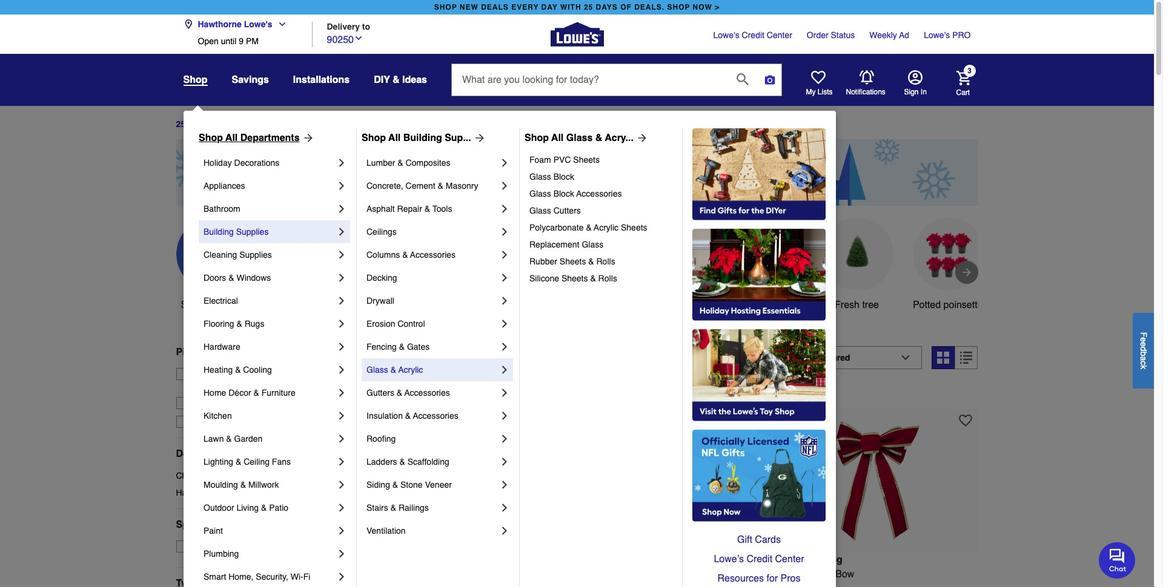 Task type: vqa. For each thing, say whether or not it's contained in the screenshot.
the bottom Deals
yes



Task type: describe. For each thing, give the bounding box(es) containing it.
ceiling
[[244, 458, 270, 467]]

hawthorne lowe's button
[[183, 12, 292, 36]]

0 vertical spatial 25
[[584, 3, 594, 12]]

chevron right image for drywall
[[499, 295, 511, 307]]

security,
[[256, 573, 288, 583]]

chevron right image for flooring & rugs
[[336, 318, 348, 330]]

gift cards link
[[693, 531, 826, 550]]

garden
[[234, 435, 263, 444]]

every
[[512, 3, 539, 12]]

glass block
[[530, 172, 575, 182]]

chevron right image for electrical
[[336, 295, 348, 307]]

heating & cooling link
[[204, 359, 336, 382]]

installations
[[293, 75, 350, 85]]

acry...
[[605, 133, 634, 144]]

ventilation link
[[367, 520, 499, 543]]

home,
[[229, 573, 254, 583]]

potted poinsettia
[[913, 300, 986, 311]]

f e e d b a c k button
[[1134, 313, 1155, 389]]

chevron right image for holiday decorations
[[336, 157, 348, 169]]

glass & acrylic
[[367, 366, 423, 375]]

smart home, security, wi-fi
[[204, 573, 311, 583]]

cutters
[[554, 206, 581, 216]]

block for glass block
[[554, 172, 575, 182]]

100- inside holiday living 100-count 20.62-ft white incandescent plug- in christmas string lights
[[356, 570, 375, 580]]

days
[[188, 120, 208, 129]]

b
[[1140, 352, 1149, 356]]

string inside 100-count 20.62-ft multicolor incandescent plug-in christmas string lights
[[646, 584, 671, 588]]

chevron right image for bathroom
[[336, 203, 348, 215]]

with
[[561, 3, 582, 12]]

christmas decorations
[[176, 471, 262, 481]]

shop all glass & acry... link
[[525, 131, 649, 145]]

string inside holiday living 100-count 20.62-ft white incandescent plug- in christmas string lights
[[413, 584, 438, 588]]

decorations for christmas decorations
[[217, 471, 262, 481]]

5013254527 element
[[777, 387, 833, 399]]

decking
[[367, 273, 397, 283]]

chevron right image for kitchen
[[336, 410, 348, 422]]

& down rubber sheets & rolls link
[[591, 274, 596, 284]]

all for departments
[[226, 133, 238, 144]]

camera image
[[764, 74, 776, 86]]

fans
[[272, 458, 291, 467]]

shop for shop all building sup...
[[362, 133, 386, 144]]

chevron right image for moulding & millwork
[[336, 479, 348, 492]]

chat invite button image
[[1100, 543, 1137, 579]]

rubber sheets & rolls link
[[530, 253, 674, 270]]

c
[[1140, 361, 1149, 365]]

chevron right image for paint
[[336, 526, 348, 538]]

ladders & scaffolding
[[367, 458, 450, 467]]

decorations for hanukkah decorations
[[217, 488, 262, 498]]

potted
[[913, 300, 941, 311]]

special
[[176, 520, 210, 531]]

of
[[621, 3, 632, 12]]

concrete, cement & masonry link
[[367, 175, 499, 198]]

plug- inside holiday living 100-count 20.62-ft white incandescent plug- in christmas string lights
[[527, 570, 550, 580]]

& down gutters & accessories in the bottom left of the page
[[405, 412, 411, 421]]

until
[[221, 36, 237, 46]]

acrylic for polycarbonate
[[594, 223, 619, 233]]

holiday decorations
[[204, 158, 280, 168]]

0 horizontal spatial christmas
[[176, 471, 214, 481]]

holiday for holiday decorations
[[204, 158, 232, 168]]

silicone sheets & rolls
[[530, 274, 618, 284]]

diy
[[374, 75, 390, 85]]

chevron down image inside 90250 button
[[354, 33, 364, 43]]

open
[[198, 36, 219, 46]]

open until 9 pm
[[198, 36, 259, 46]]

2 e from the top
[[1140, 342, 1149, 347]]

now
[[693, 3, 713, 12]]

lowe's home improvement lists image
[[811, 70, 826, 85]]

accessories for glass block accessories
[[577, 189, 622, 199]]

shop button
[[183, 74, 208, 86]]

chevron right image for smart home, security, wi-fi
[[336, 572, 348, 584]]

in inside holiday living 8.5-in w red bow
[[793, 570, 801, 580]]

chevron right image for fencing & gates
[[499, 341, 511, 353]]

& right décor
[[254, 389, 259, 398]]

building inside shop all building sup... link
[[404, 133, 442, 144]]

paint link
[[204, 520, 336, 543]]

lowe's pro
[[924, 30, 971, 40]]

chevron right image for doors & windows
[[336, 272, 348, 284]]

hawthorne for hawthorne lowe's
[[198, 19, 242, 29]]

100- inside 100-count 20.62-ft multicolor incandescent plug-in christmas string lights
[[566, 570, 586, 580]]

christmas decorations link
[[176, 470, 337, 482]]

center for lowe's credit center
[[767, 30, 793, 40]]

silicone sheets & rolls link
[[530, 270, 674, 287]]

>
[[715, 3, 720, 12]]

tree
[[863, 300, 880, 311]]

fi
[[303, 573, 311, 583]]

cooling
[[243, 366, 272, 375]]

white inside holiday living 100-count 20.62-ft white incandescent plug- in christmas string lights
[[440, 570, 464, 580]]

resources
[[718, 574, 764, 585]]

my
[[807, 88, 816, 96]]

glass for glass block
[[530, 172, 551, 182]]

& left 'stone'
[[393, 481, 398, 490]]

lighting
[[204, 458, 233, 467]]

white inside white button
[[753, 300, 778, 311]]

lumber
[[367, 158, 396, 168]]

free
[[194, 370, 212, 379]]

0 horizontal spatial savings button
[[232, 69, 269, 91]]

& left acry...
[[596, 133, 603, 144]]

fast
[[194, 418, 211, 427]]

glass for glass & acrylic
[[367, 366, 388, 375]]

1 vertical spatial departments
[[176, 449, 235, 460]]

lawn
[[204, 435, 224, 444]]

arrow right image for shop all building sup...
[[471, 132, 486, 144]]

0 vertical spatial delivery
[[327, 22, 360, 31]]

lowe's home improvement cart image
[[957, 71, 971, 85]]

weekly ad
[[870, 30, 910, 40]]

1 horizontal spatial departments
[[240, 133, 300, 144]]

location image
[[183, 19, 193, 29]]

pickup & delivery
[[176, 347, 258, 358]]

lowe's credit center
[[714, 30, 793, 40]]

chevron right image for lumber & composites
[[499, 157, 511, 169]]

holiday living 8.5-in w red bow
[[777, 555, 855, 580]]

paint
[[204, 527, 223, 536]]

20.62- inside 100-count 20.62-ft multicolor incandescent plug-in christmas string lights
[[614, 570, 642, 580]]

chevron right image for cleaning supplies
[[336, 249, 348, 261]]

visit the lowe's toy shop. image
[[693, 330, 826, 422]]

chevron right image for concrete, cement & masonry
[[499, 180, 511, 192]]

lights inside 100-count 20.62-ft multicolor incandescent plug-in christmas string lights
[[674, 584, 700, 588]]

hawthorne lowe's & nearby stores button
[[194, 381, 326, 393]]

glass up foam pvc sheets
[[567, 133, 593, 144]]

& inside 'link'
[[237, 319, 242, 329]]

all for building
[[389, 133, 401, 144]]

chevron right image for ventilation
[[499, 526, 511, 538]]

chevron right image for asphalt repair & tools
[[499, 203, 511, 215]]

offers
[[213, 520, 241, 531]]

deals.
[[635, 3, 665, 12]]

ft inside 100-count 20.62-ft multicolor incandescent plug-in christmas string lights
[[642, 570, 647, 580]]

holiday for holiday living 8.5-in w red bow
[[777, 555, 812, 566]]

chevron right image for hardware
[[336, 341, 348, 353]]

9
[[239, 36, 244, 46]]

lists
[[818, 88, 833, 96]]

accessories for columns & accessories
[[410, 250, 456, 260]]

shop for shop all deals
[[181, 300, 204, 311]]

1 vertical spatial pickup
[[237, 370, 262, 379]]

ladders & scaffolding link
[[367, 451, 499, 474]]

100-count 20.62-ft multicolor incandescent plug-in christmas string lights link
[[566, 555, 768, 588]]

lowe's home improvement notification center image
[[860, 70, 874, 85]]

shop for shop all departments
[[199, 133, 223, 144]]

sign in button
[[905, 70, 927, 97]]

chevron right image for ceilings
[[499, 226, 511, 238]]

doors
[[204, 273, 226, 283]]

0 horizontal spatial savings
[[232, 75, 269, 85]]

cards
[[755, 535, 781, 546]]

d
[[1140, 347, 1149, 352]]

drywall
[[367, 296, 395, 306]]

cement
[[406, 181, 436, 191]]

lumber & composites
[[367, 158, 451, 168]]

chevron right image for roofing
[[499, 433, 511, 446]]

in inside holiday living 100-count 20.62-ft white incandescent plug- in christmas string lights
[[356, 584, 364, 588]]

sheets down rubber sheets & rolls on the top of the page
[[562, 274, 588, 284]]

1 e from the top
[[1140, 338, 1149, 342]]

sheets down "glass cutters" "link"
[[621, 223, 648, 233]]

chevron right image for home décor & furniture
[[336, 387, 348, 399]]

christmas inside 100-count 20.62-ft multicolor incandescent plug-in christmas string lights
[[600, 584, 643, 588]]

count inside 100-count 20.62-ft multicolor incandescent plug-in christmas string lights
[[586, 570, 612, 580]]

1 horizontal spatial arrow right image
[[961, 267, 973, 279]]

2 shop from the left
[[668, 3, 691, 12]]

& down today
[[266, 382, 272, 391]]

& down fencing & gates
[[391, 366, 396, 375]]

chevron right image for decking
[[499, 272, 511, 284]]

chevron right image for lawn & garden
[[336, 433, 348, 446]]

bathroom link
[[204, 198, 336, 221]]

1001813120 element
[[356, 387, 413, 399]]

christmas inside holiday living 100-count 20.62-ft white incandescent plug- in christmas string lights
[[367, 584, 410, 588]]

holiday for holiday living 100-count 20.62-ft white incandescent plug- in christmas string lights
[[356, 555, 391, 566]]

& inside 'link'
[[236, 458, 241, 467]]

shop new deals every day with 25 days of deals. shop now > link
[[432, 0, 723, 15]]

lowe's up pm
[[244, 19, 273, 29]]

0 vertical spatial deals
[[221, 120, 244, 129]]

accessories for gutters & accessories
[[405, 389, 450, 398]]

all for glass
[[552, 133, 564, 144]]

chevron right image for gutters & accessories
[[499, 387, 511, 399]]

shop for shop all glass & acry...
[[525, 133, 549, 144]]

lighting & ceiling fans link
[[204, 451, 336, 474]]

siding
[[367, 481, 390, 490]]

ceilings link
[[367, 221, 499, 244]]

living for count
[[394, 555, 422, 566]]

on
[[198, 542, 209, 552]]

lowe's down >
[[714, 30, 740, 40]]

lowe's home improvement logo image
[[551, 8, 604, 61]]

replacement glass link
[[530, 236, 674, 253]]

all for deals
[[206, 300, 217, 311]]

lowe's left pro
[[924, 30, 951, 40]]

gift cards
[[738, 535, 781, 546]]

chevron right image for ladders & scaffolding
[[499, 456, 511, 469]]

bathroom
[[204, 204, 240, 214]]

search image
[[737, 73, 749, 85]]

& right "stairs"
[[391, 504, 396, 513]]

outdoor living & patio link
[[204, 497, 336, 520]]

white button
[[729, 218, 802, 313]]

90250 button
[[327, 31, 364, 47]]

heart outline image
[[960, 414, 973, 428]]



Task type: locate. For each thing, give the bounding box(es) containing it.
center up 8.5-
[[776, 555, 805, 566]]

shop left now
[[668, 3, 691, 12]]

0 horizontal spatial 100-
[[356, 570, 375, 580]]

1 horizontal spatial 25
[[584, 3, 594, 12]]

accessories down gutters & accessories link at the left
[[413, 412, 459, 421]]

building supplies
[[204, 227, 269, 237]]

at:
[[289, 370, 299, 379]]

plug- inside 100-count 20.62-ft multicolor incandescent plug-in christmas string lights
[[566, 584, 589, 588]]

hanukkah decorations
[[176, 488, 262, 498]]

supplies for cleaning supplies
[[240, 250, 272, 260]]

lights down ventilation 'link' on the bottom left
[[441, 584, 467, 588]]

delivery up 90250 on the top left of the page
[[327, 22, 360, 31]]

rolls down rubber sheets & rolls link
[[599, 274, 618, 284]]

2 lights from the left
[[674, 584, 700, 588]]

pickup up hawthorne lowe's & nearby stores
[[237, 370, 262, 379]]

columns
[[367, 250, 400, 260]]

1 incandescent from the left
[[467, 570, 525, 580]]

1 vertical spatial credit
[[747, 555, 773, 566]]

holiday inside holiday living 8.5-in w red bow
[[777, 555, 812, 566]]

0 horizontal spatial arrow right image
[[634, 132, 649, 144]]

accessories down the glass block link
[[577, 189, 622, 199]]

1 vertical spatial savings button
[[453, 218, 525, 313]]

& right the lumber
[[398, 158, 404, 168]]

rolls for rubber sheets & rolls
[[597, 257, 616, 267]]

credit for lowe's
[[747, 555, 773, 566]]

glass up polycarbonate at the top of the page
[[530, 206, 551, 216]]

0 vertical spatial supplies
[[236, 227, 269, 237]]

& left ceiling
[[236, 458, 241, 467]]

chevron right image for outdoor living & patio
[[336, 503, 348, 515]]

20.62- left multicolor
[[614, 570, 642, 580]]

lowe's home improvement account image
[[908, 70, 923, 85]]

& right doors
[[229, 273, 234, 283]]

all down 25 days of deals link
[[226, 133, 238, 144]]

decorations
[[234, 158, 280, 168], [516, 353, 600, 370], [217, 471, 262, 481], [217, 488, 262, 498]]

in left w
[[793, 570, 801, 580]]

living down ventilation
[[394, 555, 422, 566]]

plumbing
[[204, 550, 239, 559]]

k
[[1140, 365, 1149, 370]]

& right the diy
[[393, 75, 400, 85]]

chevron right image for plumbing
[[336, 549, 348, 561]]

concrete, cement & masonry
[[367, 181, 479, 191]]

& right store
[[235, 366, 241, 375]]

incandescent inside holiday living 100-count 20.62-ft white incandescent plug- in christmas string lights
[[467, 570, 525, 580]]

1 horizontal spatial ft
[[642, 570, 647, 580]]

center left order
[[767, 30, 793, 40]]

building up cleaning
[[204, 227, 234, 237]]

doors & windows link
[[204, 267, 336, 290]]

foam pvc sheets link
[[530, 152, 674, 169]]

nearby
[[274, 382, 300, 391]]

find gifts for the diyer. image
[[693, 129, 826, 221]]

lowe's down free store pickup today at:
[[238, 382, 264, 391]]

block down foam pvc sheets
[[554, 172, 575, 182]]

arrow right image up masonry
[[471, 132, 486, 144]]

hawthorne lowe's
[[198, 19, 273, 29]]

1 horizontal spatial white
[[753, 300, 778, 311]]

1 horizontal spatial savings
[[472, 300, 506, 311]]

1 vertical spatial building
[[204, 227, 234, 237]]

Search Query text field
[[452, 64, 727, 96]]

0 vertical spatial shop
[[183, 75, 208, 85]]

1 horizontal spatial arrow right image
[[471, 132, 486, 144]]

1 vertical spatial arrow right image
[[961, 267, 973, 279]]

hawthorne lowe's & nearby stores
[[194, 382, 326, 391]]

hawthorne down store
[[194, 382, 235, 391]]

0 horizontal spatial shop
[[434, 3, 457, 12]]

holiday inside holiday living 100-count 20.62-ft white incandescent plug- in christmas string lights
[[356, 555, 391, 566]]

e up b
[[1140, 342, 1149, 347]]

2 arrow right image from the left
[[471, 132, 486, 144]]

1 string from the left
[[413, 584, 438, 588]]

2 horizontal spatial shop
[[525, 133, 549, 144]]

shop up the lumber
[[362, 133, 386, 144]]

replacement
[[530, 240, 580, 250]]

glass up 'gutters'
[[367, 366, 388, 375]]

0 vertical spatial arrow right image
[[634, 132, 649, 144]]

delivery up "heating & cooling"
[[220, 347, 258, 358]]

arrow right image up 'foam pvc sheets' link
[[634, 132, 649, 144]]

e
[[1140, 338, 1149, 342], [1140, 342, 1149, 347]]

accessories down "glass & acrylic" link
[[405, 389, 450, 398]]

delivery up lawn & garden
[[213, 418, 244, 427]]

0 vertical spatial rolls
[[597, 257, 616, 267]]

&
[[393, 75, 400, 85], [596, 133, 603, 144], [398, 158, 404, 168], [438, 181, 444, 191], [425, 204, 430, 214], [586, 223, 592, 233], [403, 250, 408, 260], [589, 257, 594, 267], [229, 273, 234, 283], [591, 274, 596, 284], [237, 319, 242, 329], [399, 342, 405, 352], [211, 347, 218, 358], [235, 366, 241, 375], [391, 366, 396, 375], [266, 382, 272, 391], [254, 389, 259, 398], [397, 389, 403, 398], [405, 412, 411, 421], [226, 435, 232, 444], [236, 458, 241, 467], [400, 458, 405, 467], [240, 481, 246, 490], [393, 481, 398, 490], [261, 504, 267, 513], [391, 504, 396, 513]]

1 horizontal spatial string
[[646, 584, 671, 588]]

supplies up windows at the top left
[[240, 250, 272, 260]]

1 horizontal spatial acrylic
[[594, 223, 619, 233]]

rolls for silicone sheets & rolls
[[599, 274, 618, 284]]

0 vertical spatial departments
[[240, 133, 300, 144]]

arrow right image
[[300, 132, 314, 144], [471, 132, 486, 144]]

0 horizontal spatial departments
[[176, 449, 235, 460]]

lowe's credit center link
[[714, 29, 793, 41]]

all up flooring
[[206, 300, 217, 311]]

lowe's
[[714, 555, 744, 566]]

0 horizontal spatial pickup
[[176, 347, 208, 358]]

credit up search icon
[[742, 30, 765, 40]]

3 shop from the left
[[525, 133, 549, 144]]

1 vertical spatial plug-
[[566, 584, 589, 588]]

glass cutters
[[530, 206, 581, 216]]

accessories for insulation & accessories
[[413, 412, 459, 421]]

savings down pm
[[232, 75, 269, 85]]

1 vertical spatial in
[[793, 570, 801, 580]]

1 horizontal spatial lights
[[674, 584, 700, 588]]

1 arrow right image from the left
[[300, 132, 314, 144]]

compare inside the 1001813120 element
[[378, 388, 413, 398]]

weekly ad link
[[870, 29, 910, 41]]

1 vertical spatial acrylic
[[399, 366, 423, 375]]

0 vertical spatial white
[[753, 300, 778, 311]]

25 days of deals. shop new deals every day. while supplies last. image
[[176, 139, 979, 206]]

1 horizontal spatial 100-
[[566, 570, 586, 580]]

departments down lawn
[[176, 449, 235, 460]]

chevron right image for heating & cooling
[[336, 364, 348, 376]]

0 horizontal spatial ft
[[431, 570, 437, 580]]

insulation & accessories
[[367, 412, 459, 421]]

0 horizontal spatial living
[[237, 504, 259, 513]]

incandescent inside 100-count 20.62-ft multicolor incandescent plug-in christmas string lights
[[694, 570, 752, 580]]

departments up holiday decorations link
[[240, 133, 300, 144]]

chevron right image for building supplies
[[336, 226, 348, 238]]

2 horizontal spatial living
[[814, 555, 843, 566]]

chevron right image for columns & accessories
[[499, 249, 511, 261]]

rolls up 'silicone sheets & rolls' link
[[597, 257, 616, 267]]

savings button down pm
[[232, 69, 269, 91]]

decorations for holiday decorations
[[234, 158, 280, 168]]

1 block from the top
[[554, 172, 575, 182]]

acrylic up replacement glass link
[[594, 223, 619, 233]]

1 horizontal spatial living
[[394, 555, 422, 566]]

& right lawn
[[226, 435, 232, 444]]

stone
[[401, 481, 423, 490]]

compare inside 5013254527 element
[[799, 388, 833, 398]]

1 20.62- from the left
[[404, 570, 431, 580]]

rolls
[[597, 257, 616, 267], [599, 274, 618, 284]]

0 horizontal spatial in
[[356, 584, 364, 588]]

198 products in holiday decorations
[[356, 353, 600, 370]]

& right "ladders"
[[400, 458, 405, 467]]

25 days of deals
[[176, 120, 244, 129]]

1 horizontal spatial count
[[586, 570, 612, 580]]

compare for the 1001813120 element
[[378, 388, 413, 398]]

0 vertical spatial plug-
[[527, 570, 550, 580]]

0 vertical spatial hawthorne
[[198, 19, 242, 29]]

fresh tree button
[[821, 218, 894, 313]]

supplies for building supplies
[[236, 227, 269, 237]]

1 horizontal spatial savings button
[[453, 218, 525, 313]]

chevron right image for erosion control
[[499, 318, 511, 330]]

lighting & ceiling fans
[[204, 458, 291, 467]]

chevron right image for lighting & ceiling fans
[[336, 456, 348, 469]]

1 compare from the left
[[378, 388, 413, 398]]

chevron right image for insulation & accessories
[[499, 410, 511, 422]]

20.62- inside holiday living 100-count 20.62-ft white incandescent plug- in christmas string lights
[[404, 570, 431, 580]]

0 vertical spatial credit
[[742, 30, 765, 40]]

1 vertical spatial supplies
[[240, 250, 272, 260]]

sheets
[[574, 155, 600, 165], [621, 223, 648, 233], [560, 257, 586, 267], [562, 274, 588, 284]]

all inside button
[[206, 300, 217, 311]]

& up 'silicone sheets & rolls' link
[[589, 257, 594, 267]]

2 string from the left
[[646, 584, 671, 588]]

sign
[[905, 88, 919, 96]]

savings up 198 products in holiday decorations
[[472, 300, 506, 311]]

lumber & composites link
[[367, 152, 499, 175]]

new
[[460, 3, 479, 12]]

deals up flooring & rugs
[[219, 300, 244, 311]]

0 horizontal spatial lights
[[441, 584, 467, 588]]

2 count from the left
[[586, 570, 612, 580]]

acrylic for glass
[[399, 366, 423, 375]]

shop for shop
[[183, 75, 208, 85]]

& right 'gutters'
[[397, 389, 403, 398]]

0 horizontal spatial in
[[444, 353, 455, 370]]

cleaning
[[204, 250, 237, 260]]

fencing
[[367, 342, 397, 352]]

arrow right image up poinsettia
[[961, 267, 973, 279]]

silicone
[[530, 274, 560, 284]]

ft down ventilation 'link' on the bottom left
[[431, 570, 437, 580]]

2 incandescent from the left
[[694, 570, 752, 580]]

hanging decoration button
[[637, 218, 710, 327]]

shop down open
[[183, 75, 208, 85]]

kitchen
[[204, 412, 232, 421]]

stairs & railings
[[367, 504, 429, 513]]

shop all departments
[[199, 133, 300, 144]]

deals right 'of'
[[221, 120, 244, 129]]

& up heating
[[211, 347, 218, 358]]

living inside holiday living 8.5-in w red bow
[[814, 555, 843, 566]]

masonry
[[446, 181, 479, 191]]

2 compare from the left
[[799, 388, 833, 398]]

shop all departments link
[[199, 131, 314, 145]]

& left tools
[[425, 204, 430, 214]]

chevron down image
[[273, 19, 287, 29], [354, 33, 364, 43]]

1 horizontal spatial compare
[[799, 388, 833, 398]]

flooring
[[204, 319, 234, 329]]

glass down polycarbonate & acrylic sheets
[[582, 240, 604, 250]]

0 vertical spatial block
[[554, 172, 575, 182]]

center for lowe's credit center
[[776, 555, 805, 566]]

credit up resources for pros link
[[747, 555, 773, 566]]

2 vertical spatial delivery
[[213, 418, 244, 427]]

living
[[237, 504, 259, 513], [394, 555, 422, 566], [814, 555, 843, 566]]

arrow right image for shop all departments
[[300, 132, 314, 144]]

flooring & rugs
[[204, 319, 265, 329]]

shop left new
[[434, 3, 457, 12]]

0 vertical spatial in
[[444, 353, 455, 370]]

sheets down shop all glass & acry... link
[[574, 155, 600, 165]]

0 vertical spatial savings
[[232, 75, 269, 85]]

acrylic up gutters & accessories in the bottom left of the page
[[399, 366, 423, 375]]

pickup up free
[[176, 347, 208, 358]]

0 horizontal spatial 20.62-
[[404, 570, 431, 580]]

chevron right image
[[336, 157, 348, 169], [499, 180, 511, 192], [499, 203, 511, 215], [336, 226, 348, 238], [499, 249, 511, 261], [499, 295, 511, 307], [336, 318, 348, 330], [336, 341, 348, 353], [336, 387, 348, 399], [499, 387, 511, 399], [499, 410, 511, 422], [336, 433, 348, 446], [499, 479, 511, 492], [336, 503, 348, 515], [499, 503, 511, 515], [336, 526, 348, 538], [499, 526, 511, 538], [336, 572, 348, 584]]

1 horizontal spatial shop
[[362, 133, 386, 144]]

outdoor living & patio
[[204, 504, 289, 513]]

accessories down ceilings link
[[410, 250, 456, 260]]

grid view image
[[938, 352, 950, 364]]

& left millwork
[[240, 481, 246, 490]]

lights down multicolor
[[674, 584, 700, 588]]

arrow right image
[[634, 132, 649, 144], [961, 267, 973, 279]]

fresh
[[835, 300, 860, 311]]

chevron right image for stairs & railings
[[499, 503, 511, 515]]

100-count 20.62-ft multicolor incandescent plug-in christmas string lights
[[566, 570, 752, 588]]

0 horizontal spatial acrylic
[[399, 366, 423, 375]]

1 horizontal spatial chevron down image
[[354, 33, 364, 43]]

1 100- from the left
[[356, 570, 375, 580]]

holiday hosting essentials. image
[[693, 229, 826, 321]]

gates
[[407, 342, 430, 352]]

compare for 5013254527 element
[[799, 388, 833, 398]]

0 horizontal spatial shop
[[199, 133, 223, 144]]

hawthorne up open until 9 pm
[[198, 19, 242, 29]]

shop up foam
[[525, 133, 549, 144]]

hardware
[[204, 342, 240, 352]]

hawthorne for hawthorne lowe's & nearby stores
[[194, 382, 235, 391]]

shop left electrical
[[181, 300, 204, 311]]

& left patio
[[261, 504, 267, 513]]

1 vertical spatial deals
[[219, 300, 244, 311]]

None search field
[[452, 64, 783, 107]]

0 vertical spatial chevron down image
[[273, 19, 287, 29]]

arrow right image inside 'shop all departments' link
[[300, 132, 314, 144]]

sale
[[212, 542, 229, 552]]

my lists
[[807, 88, 833, 96]]

2 100- from the left
[[566, 570, 586, 580]]

roofing
[[367, 435, 396, 444]]

savings button left rubber at the top of page
[[453, 218, 525, 313]]

living for in
[[814, 555, 843, 566]]

siding & stone veneer link
[[367, 474, 499, 497]]

1 horizontal spatial pickup
[[237, 370, 262, 379]]

& left gates
[[399, 342, 405, 352]]

asphalt repair & tools link
[[367, 198, 499, 221]]

fast delivery
[[194, 418, 244, 427]]

home
[[204, 389, 226, 398]]

home décor & furniture
[[204, 389, 296, 398]]

ft inside holiday living 100-count 20.62-ft white incandescent plug- in christmas string lights
[[431, 570, 437, 580]]

bow
[[836, 570, 855, 580]]

supplies up cleaning supplies
[[236, 227, 269, 237]]

glass for glass cutters
[[530, 206, 551, 216]]

installations button
[[293, 69, 350, 91]]

chevron down image inside hawthorne lowe's button
[[273, 19, 287, 29]]

2 shop from the left
[[362, 133, 386, 144]]

1 shop from the left
[[199, 133, 223, 144]]

glass down foam
[[530, 172, 551, 182]]

& right cement
[[438, 181, 444, 191]]

1 horizontal spatial in
[[589, 584, 597, 588]]

glass for glass block accessories
[[530, 189, 551, 199]]

lowe's pro link
[[924, 29, 971, 41]]

living for patio
[[237, 504, 259, 513]]

25 left the days
[[176, 120, 186, 129]]

0 horizontal spatial plug-
[[527, 570, 550, 580]]

for
[[767, 574, 778, 585]]

ft left multicolor
[[642, 570, 647, 580]]

20.62- down ventilation 'link' on the bottom left
[[404, 570, 431, 580]]

1 vertical spatial hawthorne
[[194, 382, 235, 391]]

2 block from the top
[[554, 189, 575, 199]]

2 ft from the left
[[642, 570, 647, 580]]

1 horizontal spatial 20.62-
[[614, 570, 642, 580]]

0 horizontal spatial count
[[375, 570, 401, 580]]

& right columns
[[403, 250, 408, 260]]

20.62-
[[404, 570, 431, 580], [614, 570, 642, 580]]

foam pvc sheets
[[530, 155, 600, 165]]

1 horizontal spatial shop
[[668, 3, 691, 12]]

arrow right image inside shop all glass & acry... link
[[634, 132, 649, 144]]

1 horizontal spatial christmas
[[367, 584, 410, 588]]

chevron right image
[[499, 157, 511, 169], [336, 180, 348, 192], [336, 203, 348, 215], [499, 226, 511, 238], [336, 249, 348, 261], [336, 272, 348, 284], [499, 272, 511, 284], [336, 295, 348, 307], [499, 318, 511, 330], [499, 341, 511, 353], [336, 364, 348, 376], [499, 364, 511, 376], [336, 410, 348, 422], [499, 433, 511, 446], [336, 456, 348, 469], [499, 456, 511, 469], [336, 479, 348, 492], [336, 549, 348, 561]]

string down multicolor
[[646, 584, 671, 588]]

in up gutters & accessories link at the left
[[444, 353, 455, 370]]

0 vertical spatial building
[[404, 133, 442, 144]]

arrow right image up holiday decorations link
[[300, 132, 314, 144]]

supplies inside 'link'
[[240, 250, 272, 260]]

0 horizontal spatial string
[[413, 584, 438, 588]]

ad
[[900, 30, 910, 40]]

hanging decoration
[[651, 300, 696, 325]]

glass cutters link
[[530, 202, 674, 219]]

in inside 100-count 20.62-ft multicolor incandescent plug-in christmas string lights
[[589, 584, 597, 588]]

credit for lowe's
[[742, 30, 765, 40]]

shop inside shop all deals button
[[181, 300, 204, 311]]

heart outline image
[[749, 414, 763, 428]]

departments element
[[176, 448, 337, 461]]

0 horizontal spatial chevron down image
[[273, 19, 287, 29]]

1 horizontal spatial plug-
[[566, 584, 589, 588]]

0 vertical spatial pickup
[[176, 347, 208, 358]]

scaffolding
[[408, 458, 450, 467]]

resources for pros link
[[693, 570, 826, 588]]

living up red
[[814, 555, 843, 566]]

2 20.62- from the left
[[614, 570, 642, 580]]

1 vertical spatial 25
[[176, 120, 186, 129]]

1 count from the left
[[375, 570, 401, 580]]

foam
[[530, 155, 551, 165]]

198
[[356, 353, 380, 370]]

2 horizontal spatial christmas
[[600, 584, 643, 588]]

officially licensed n f l gifts. shop now. image
[[693, 430, 826, 523]]

building up composites
[[404, 133, 442, 144]]

1 vertical spatial shop
[[181, 300, 204, 311]]

chevron right image for siding & stone veneer
[[499, 479, 511, 492]]

potted poinsettia button
[[913, 218, 986, 313]]

home décor & furniture link
[[204, 382, 336, 405]]

chevron right image for appliances
[[336, 180, 348, 192]]

e up d
[[1140, 338, 1149, 342]]

all up the lumber
[[389, 133, 401, 144]]

0 vertical spatial acrylic
[[594, 223, 619, 233]]

christmas
[[176, 471, 214, 481], [367, 584, 410, 588], [600, 584, 643, 588]]

glass down the glass block
[[530, 189, 551, 199]]

1 vertical spatial chevron down image
[[354, 33, 364, 43]]

incandescent
[[467, 570, 525, 580], [694, 570, 752, 580]]

1 horizontal spatial building
[[404, 133, 442, 144]]

0 vertical spatial center
[[767, 30, 793, 40]]

sheets up silicone sheets & rolls at the top of the page
[[560, 257, 586, 267]]

asphalt
[[367, 204, 395, 214]]

living inside holiday living 100-count 20.62-ft white incandescent plug- in christmas string lights
[[394, 555, 422, 566]]

deals inside button
[[219, 300, 244, 311]]

holiday decorations link
[[204, 152, 336, 175]]

1 vertical spatial white
[[440, 570, 464, 580]]

f e e d b a c k
[[1140, 332, 1149, 370]]

& up replacement glass link
[[586, 223, 592, 233]]

0 horizontal spatial 25
[[176, 120, 186, 129]]

0 horizontal spatial compare
[[378, 388, 413, 398]]

1 ft from the left
[[431, 570, 437, 580]]

chevron right image for glass & acrylic
[[499, 364, 511, 376]]

25 right with
[[584, 3, 594, 12]]

0 horizontal spatial white
[[440, 570, 464, 580]]

0 horizontal spatial arrow right image
[[300, 132, 314, 144]]

0 horizontal spatial building
[[204, 227, 234, 237]]

count inside holiday living 100-count 20.62-ft white incandescent plug- in christmas string lights
[[375, 570, 401, 580]]

& left rugs
[[237, 319, 242, 329]]

1 vertical spatial block
[[554, 189, 575, 199]]

repair
[[397, 204, 422, 214]]

glass inside "link"
[[530, 206, 551, 216]]

stores
[[303, 382, 326, 391]]

1 vertical spatial savings
[[472, 300, 506, 311]]

order
[[807, 30, 829, 40]]

arrow right image inside shop all building sup... link
[[471, 132, 486, 144]]

1 vertical spatial rolls
[[599, 274, 618, 284]]

1 vertical spatial center
[[776, 555, 805, 566]]

2 horizontal spatial in
[[921, 88, 927, 96]]

living down hanukkah decorations link
[[237, 504, 259, 513]]

0 vertical spatial savings button
[[232, 69, 269, 91]]

0 horizontal spatial incandescent
[[467, 570, 525, 580]]

lights inside holiday living 100-count 20.62-ft white incandescent plug- in christmas string lights
[[441, 584, 467, 588]]

1 horizontal spatial incandescent
[[694, 570, 752, 580]]

100-
[[356, 570, 375, 580], [566, 570, 586, 580]]

list view image
[[961, 352, 973, 364]]

1 vertical spatial delivery
[[220, 347, 258, 358]]

shop down 25 days of deals link
[[199, 133, 223, 144]]

all up pvc
[[552, 133, 564, 144]]

1 horizontal spatial in
[[793, 570, 801, 580]]

block for glass block accessories
[[554, 189, 575, 199]]

block up cutters
[[554, 189, 575, 199]]

hardware link
[[204, 336, 336, 359]]

pro
[[953, 30, 971, 40]]

1 lights from the left
[[441, 584, 467, 588]]

ideas
[[403, 75, 427, 85]]

1 shop from the left
[[434, 3, 457, 12]]

in inside "button"
[[921, 88, 927, 96]]



